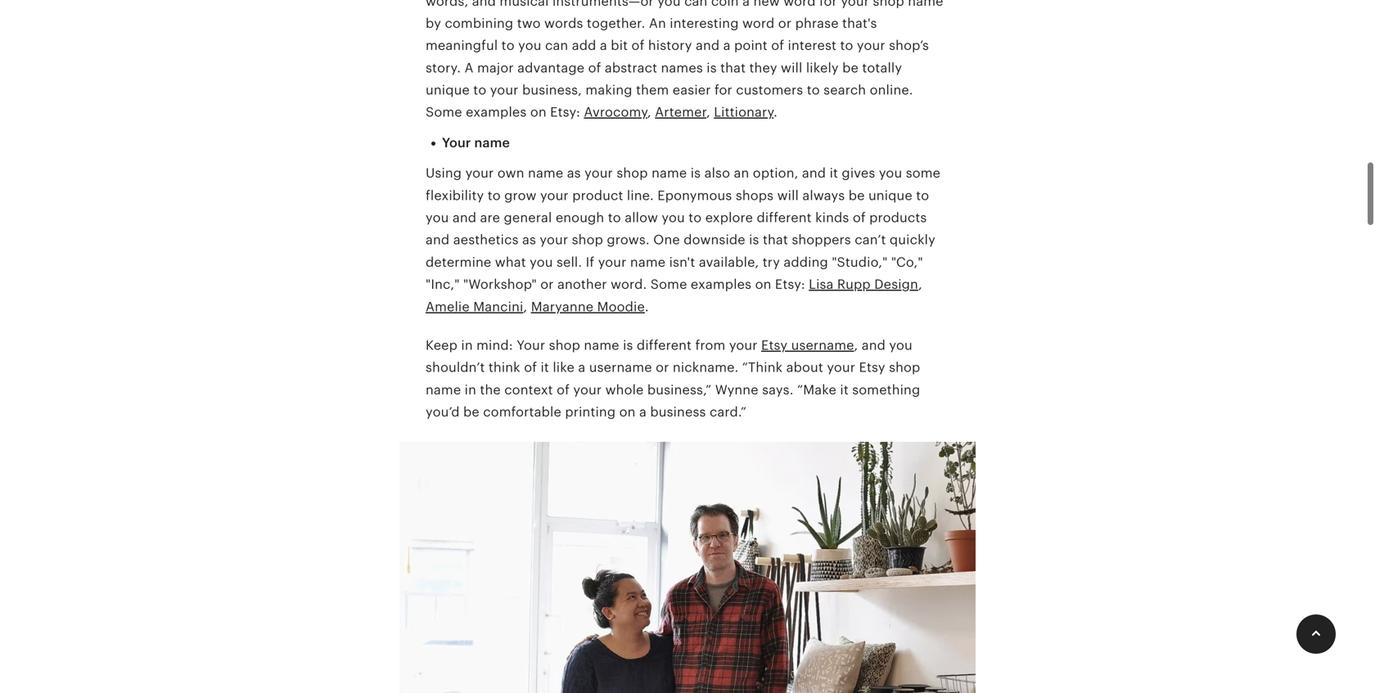 Task type: locate. For each thing, give the bounding box(es) containing it.
etsy up "think
[[762, 338, 788, 353]]

1 vertical spatial it
[[541, 360, 549, 375]]

as down general
[[522, 233, 536, 247]]

0 vertical spatial your
[[442, 135, 471, 150]]

or
[[541, 277, 554, 292], [656, 360, 669, 375]]

2 horizontal spatial it
[[840, 383, 849, 397]]

0 horizontal spatial a
[[578, 360, 586, 375]]

on down try
[[755, 277, 772, 292]]

1 horizontal spatial your
[[517, 338, 546, 353]]

and up something
[[862, 338, 886, 353]]

1 vertical spatial different
[[637, 338, 692, 353]]

1 horizontal spatial on
[[755, 277, 772, 292]]

it up the always
[[830, 166, 839, 181]]

1 vertical spatial as
[[522, 233, 536, 247]]

0 horizontal spatial be
[[463, 405, 480, 420]]

you up something
[[890, 338, 913, 353]]

be down gives on the top right
[[849, 188, 865, 203]]

be inside using your own name as your shop name is also an option, and it gives you some flexibility to grow your product line. eponymous shops will always be unique to you and are general enough to allow you to explore different kinds of products and aesthetics as your shop grows. one downside is that shoppers can't quickly determine what you sell. if your name isn't available, try adding "studio," "co," "inc," "workshop" or another word. some examples on etsy:
[[849, 188, 865, 203]]

0 horizontal spatial different
[[637, 338, 692, 353]]

your up the think
[[517, 338, 546, 353]]

avrocomy
[[584, 105, 648, 120]]

using your own name as your shop name is also an option, and it gives you some flexibility to grow your product line. eponymous shops will always be unique to you and are general enough to allow you to explore different kinds of products and aesthetics as your shop grows. one downside is that shoppers can't quickly determine what you sell. if your name isn't available, try adding "studio," "co," "inc," "workshop" or another word. some examples on etsy:
[[426, 166, 941, 292]]

word.
[[611, 277, 647, 292]]

0 horizontal spatial on
[[620, 405, 636, 420]]

in left the
[[465, 383, 477, 397]]

you up "unique"
[[879, 166, 903, 181]]

flexibility
[[426, 188, 484, 203]]

1 horizontal spatial etsy
[[859, 360, 886, 375]]

can't
[[855, 233, 886, 247]]

different inside using your own name as your shop name is also an option, and it gives you some flexibility to grow your product line. eponymous shops will always be unique to you and are general enough to allow you to explore different kinds of products and aesthetics as your shop grows. one downside is that shoppers can't quickly determine what you sell. if your name isn't available, try adding "studio," "co," "inc," "workshop" or another word. some examples on etsy:
[[757, 210, 812, 225]]

, up something
[[854, 338, 858, 353]]

shop inside , and you shouldn't think of it like a username or nickname. "think about your etsy shop name in the context of your whole business," wynne says. "make it something you'd be comfortable printing on a business card."
[[889, 360, 921, 375]]

0 vertical spatial is
[[691, 166, 701, 181]]

it left 'like'
[[541, 360, 549, 375]]

1 horizontal spatial or
[[656, 360, 669, 375]]

or up business,"
[[656, 360, 669, 375]]

your up printing
[[574, 383, 602, 397]]

or up maryanne
[[541, 277, 554, 292]]

username
[[791, 338, 854, 353], [589, 360, 652, 375]]

. up option,
[[774, 105, 778, 120]]

you up the one
[[662, 210, 685, 225]]

1 horizontal spatial different
[[757, 210, 812, 225]]

your up "think
[[729, 338, 758, 353]]

0 horizontal spatial .
[[645, 300, 649, 314]]

name up you'd
[[426, 383, 461, 397]]

it right "make
[[840, 383, 849, 397]]

in inside , and you shouldn't think of it like a username or nickname. "think about your etsy shop name in the context of your whole business," wynne says. "make it something you'd be comfortable printing on a business card."
[[465, 383, 477, 397]]

1 horizontal spatial of
[[557, 383, 570, 397]]

1 vertical spatial in
[[465, 383, 477, 397]]

1 horizontal spatial username
[[791, 338, 854, 353]]

littionary link
[[714, 105, 774, 120]]

to up grows.
[[608, 210, 621, 225]]

and
[[802, 166, 826, 181], [453, 210, 477, 225], [426, 233, 450, 247], [862, 338, 886, 353]]

you
[[879, 166, 903, 181], [426, 210, 449, 225], [662, 210, 685, 225], [530, 255, 553, 270], [890, 338, 913, 353]]

shop up 'like'
[[549, 338, 581, 353]]

shop
[[617, 166, 648, 181], [572, 233, 603, 247], [549, 338, 581, 353], [889, 360, 921, 375]]

0 horizontal spatial or
[[541, 277, 554, 292]]

unique
[[869, 188, 913, 203]]

your up product
[[585, 166, 613, 181]]

your down your name
[[466, 166, 494, 181]]

your
[[466, 166, 494, 181], [585, 166, 613, 181], [540, 188, 569, 203], [540, 233, 568, 247], [598, 255, 627, 270], [729, 338, 758, 353], [827, 360, 856, 375], [574, 383, 602, 397]]

0 vertical spatial or
[[541, 277, 554, 292]]

0 vertical spatial .
[[774, 105, 778, 120]]

moodie
[[597, 300, 645, 314]]

your
[[442, 135, 471, 150], [517, 338, 546, 353]]

1 horizontal spatial a
[[639, 405, 647, 420]]

0 vertical spatial etsy
[[762, 338, 788, 353]]

artemer
[[655, 105, 707, 120]]

some
[[651, 277, 687, 292]]

0 vertical spatial on
[[755, 277, 772, 292]]

lisa rupp design link
[[809, 277, 919, 292]]

grows.
[[607, 233, 650, 247]]

1 vertical spatial or
[[656, 360, 669, 375]]

or inside using your own name as your shop name is also an option, and it gives you some flexibility to grow your product line. eponymous shops will always be unique to you and are general enough to allow you to explore different kinds of products and aesthetics as your shop grows. one downside is that shoppers can't quickly determine what you sell. if your name isn't available, try adding "studio," "co," "inc," "workshop" or another word. some examples on etsy:
[[541, 277, 554, 292]]

your up using
[[442, 135, 471, 150]]

adding
[[784, 255, 829, 270]]

shop up if
[[572, 233, 603, 247]]

mind:
[[477, 338, 513, 353]]

to
[[488, 188, 501, 203], [916, 188, 930, 203], [608, 210, 621, 225], [689, 210, 702, 225]]

name down "maryanne moodie" link
[[584, 338, 620, 353]]

about
[[787, 360, 824, 375]]

and down flexibility
[[453, 210, 477, 225]]

of up can't
[[853, 210, 866, 225]]

1 vertical spatial your
[[517, 338, 546, 353]]

keep
[[426, 338, 458, 353]]

2 vertical spatial of
[[557, 383, 570, 397]]

2 horizontal spatial of
[[853, 210, 866, 225]]

1 horizontal spatial is
[[691, 166, 701, 181]]

1 horizontal spatial be
[[849, 188, 865, 203]]

name up grow
[[528, 166, 564, 181]]

lisa
[[809, 277, 834, 292]]

to down "eponymous"
[[689, 210, 702, 225]]

.
[[774, 105, 778, 120], [645, 300, 649, 314]]

name up own
[[475, 135, 510, 150]]

0 vertical spatial username
[[791, 338, 854, 353]]

0 vertical spatial different
[[757, 210, 812, 225]]

1 vertical spatial etsy
[[859, 360, 886, 375]]

0 horizontal spatial it
[[541, 360, 549, 375]]

is left "also"
[[691, 166, 701, 181]]

a down whole
[[639, 405, 647, 420]]

1 vertical spatial be
[[463, 405, 480, 420]]

"co,"
[[892, 255, 923, 270]]

a right 'like'
[[578, 360, 586, 375]]

of
[[853, 210, 866, 225], [524, 360, 537, 375], [557, 383, 570, 397]]

of inside using your own name as your shop name is also an option, and it gives you some flexibility to grow your product line. eponymous shops will always be unique to you and are general enough to allow you to explore different kinds of products and aesthetics as your shop grows. one downside is that shoppers can't quickly determine what you sell. if your name isn't available, try adding "studio," "co," "inc," "workshop" or another word. some examples on etsy:
[[853, 210, 866, 225]]

on down whole
[[620, 405, 636, 420]]

of up the context
[[524, 360, 537, 375]]

it
[[830, 166, 839, 181], [541, 360, 549, 375], [840, 383, 849, 397]]

in up shouldn't
[[461, 338, 473, 353]]

an
[[734, 166, 750, 181]]

0 vertical spatial a
[[578, 360, 586, 375]]

0 horizontal spatial your
[[442, 135, 471, 150]]

. inside lisa rupp design , amelie mancini , maryanne moodie .
[[645, 300, 649, 314]]

shop up something
[[889, 360, 921, 375]]

0 vertical spatial it
[[830, 166, 839, 181]]

what
[[495, 255, 526, 270]]

as up product
[[567, 166, 581, 181]]

be
[[849, 188, 865, 203], [463, 405, 480, 420]]

in
[[461, 338, 473, 353], [465, 383, 477, 397]]

examples
[[691, 277, 752, 292]]

different down will
[[757, 210, 812, 225]]

is down moodie
[[623, 338, 633, 353]]

1 vertical spatial of
[[524, 360, 537, 375]]

1 vertical spatial on
[[620, 405, 636, 420]]

"studio,"
[[832, 255, 888, 270]]

always
[[803, 188, 845, 203]]

to up are at left top
[[488, 188, 501, 203]]

1 vertical spatial username
[[589, 360, 652, 375]]

,
[[648, 105, 652, 120], [707, 105, 711, 120], [919, 277, 923, 292], [524, 300, 528, 314], [854, 338, 858, 353]]

0 vertical spatial as
[[567, 166, 581, 181]]

of down 'like'
[[557, 383, 570, 397]]

etsy up something
[[859, 360, 886, 375]]

2 horizontal spatial is
[[749, 233, 760, 247]]

0 horizontal spatial username
[[589, 360, 652, 375]]

kinds
[[816, 210, 850, 225]]

2 vertical spatial it
[[840, 383, 849, 397]]

1 horizontal spatial .
[[774, 105, 778, 120]]

0 vertical spatial of
[[853, 210, 866, 225]]

username up whole
[[589, 360, 652, 375]]

2 vertical spatial is
[[623, 338, 633, 353]]

different left the from
[[637, 338, 692, 353]]

and inside , and you shouldn't think of it like a username or nickname. "think about your etsy shop name in the context of your whole business," wynne says. "make it something you'd be comfortable printing on a business card."
[[862, 338, 886, 353]]

context
[[505, 383, 553, 397]]

"workshop"
[[463, 277, 537, 292]]

and up determine
[[426, 233, 450, 247]]

your up sell.
[[540, 233, 568, 247]]

is left that
[[749, 233, 760, 247]]

that
[[763, 233, 789, 247]]

is
[[691, 166, 701, 181], [749, 233, 760, 247], [623, 338, 633, 353]]

printing
[[565, 405, 616, 420]]

amelie mancini link
[[426, 300, 524, 314]]

whole
[[606, 383, 644, 397]]

be right you'd
[[463, 405, 480, 420]]

, down "workshop"
[[524, 300, 528, 314]]

enough
[[556, 210, 605, 225]]

you down flexibility
[[426, 210, 449, 225]]

etsy
[[762, 338, 788, 353], [859, 360, 886, 375]]

1 horizontal spatial it
[[830, 166, 839, 181]]

1 vertical spatial .
[[645, 300, 649, 314]]

on
[[755, 277, 772, 292], [620, 405, 636, 420]]

. down word.
[[645, 300, 649, 314]]

username up about
[[791, 338, 854, 353]]

or inside , and you shouldn't think of it like a username or nickname. "think about your etsy shop name in the context of your whole business," wynne says. "make it something you'd be comfortable printing on a business card."
[[656, 360, 669, 375]]

explore
[[706, 210, 753, 225]]

0 vertical spatial be
[[849, 188, 865, 203]]



Task type: describe. For each thing, give the bounding box(es) containing it.
, left the littionary
[[707, 105, 711, 120]]

0 horizontal spatial is
[[623, 338, 633, 353]]

comfortable
[[483, 405, 562, 420]]

maryanne moodie link
[[531, 300, 645, 314]]

says.
[[762, 383, 794, 397]]

and up the always
[[802, 166, 826, 181]]

eponymous
[[658, 188, 732, 203]]

maryanne
[[531, 300, 594, 314]]

on inside , and you shouldn't think of it like a username or nickname. "think about your etsy shop name in the context of your whole business," wynne says. "make it something you'd be comfortable printing on a business card."
[[620, 405, 636, 420]]

amelie
[[426, 300, 470, 314]]

0 horizontal spatial as
[[522, 233, 536, 247]]

you left sell.
[[530, 255, 553, 270]]

etsy:
[[775, 277, 806, 292]]

some
[[906, 166, 941, 181]]

like
[[553, 360, 575, 375]]

available,
[[699, 255, 759, 270]]

, down "co,"
[[919, 277, 923, 292]]

quickly
[[890, 233, 936, 247]]

think
[[489, 360, 521, 375]]

lisa rupp design , amelie mancini , maryanne moodie .
[[426, 277, 923, 314]]

your right if
[[598, 255, 627, 270]]

sell.
[[557, 255, 582, 270]]

it inside using your own name as your shop name is also an option, and it gives you some flexibility to grow your product line. eponymous shops will always be unique to you and are general enough to allow you to explore different kinds of products and aesthetics as your shop grows. one downside is that shoppers can't quickly determine what you sell. if your name isn't available, try adding "studio," "co," "inc," "workshop" or another word. some examples on etsy:
[[830, 166, 839, 181]]

"think
[[743, 360, 783, 375]]

business,"
[[648, 383, 712, 397]]

you'd
[[426, 405, 460, 420]]

name down the one
[[630, 255, 666, 270]]

one
[[654, 233, 680, 247]]

be inside , and you shouldn't think of it like a username or nickname. "think about your etsy shop name in the context of your whole business," wynne says. "make it something you'd be comfortable printing on a business card."
[[463, 405, 480, 420]]

gives
[[842, 166, 876, 181]]

your name
[[442, 135, 510, 150]]

on inside using your own name as your shop name is also an option, and it gives you some flexibility to grow your product line. eponymous shops will always be unique to you and are general enough to allow you to explore different kinds of products and aesthetics as your shop grows. one downside is that shoppers can't quickly determine what you sell. if your name isn't available, try adding "studio," "co," "inc," "workshop" or another word. some examples on etsy:
[[755, 277, 772, 292]]

mancini
[[473, 300, 524, 314]]

shop up line.
[[617, 166, 648, 181]]

rupp
[[838, 277, 871, 292]]

0 horizontal spatial etsy
[[762, 338, 788, 353]]

option,
[[753, 166, 799, 181]]

shops
[[736, 188, 774, 203]]

1 vertical spatial a
[[639, 405, 647, 420]]

also
[[705, 166, 730, 181]]

isn't
[[669, 255, 696, 270]]

determine
[[426, 255, 492, 270]]

design
[[875, 277, 919, 292]]

0 vertical spatial in
[[461, 338, 473, 353]]

name inside , and you shouldn't think of it like a username or nickname. "think about your etsy shop name in the context of your whole business," wynne says. "make it something you'd be comfortable printing on a business card."
[[426, 383, 461, 397]]

littionary
[[714, 105, 774, 120]]

the
[[480, 383, 501, 397]]

your up "make
[[827, 360, 856, 375]]

, left artemer link
[[648, 105, 652, 120]]

shoppers
[[792, 233, 851, 247]]

downside
[[684, 233, 746, 247]]

from
[[696, 338, 726, 353]]

product
[[573, 188, 624, 203]]

grow
[[505, 188, 537, 203]]

etsy inside , and you shouldn't think of it like a username or nickname. "think about your etsy shop name in the context of your whole business," wynne says. "make it something you'd be comfortable printing on a business card."
[[859, 360, 886, 375]]

allow
[[625, 210, 658, 225]]

avrocomy , artemer , littionary .
[[584, 105, 778, 120]]

etsy username link
[[762, 338, 854, 353]]

wynne
[[715, 383, 759, 397]]

1 horizontal spatial as
[[567, 166, 581, 181]]

own
[[498, 166, 525, 181]]

0 horizontal spatial of
[[524, 360, 537, 375]]

to down some
[[916, 188, 930, 203]]

shouldn't
[[426, 360, 485, 375]]

, and you shouldn't think of it like a username or nickname. "think about your etsy shop name in the context of your whole business," wynne says. "make it something you'd be comfortable printing on a business card."
[[426, 338, 921, 420]]

1 vertical spatial is
[[749, 233, 760, 247]]

your up enough
[[540, 188, 569, 203]]

you inside , and you shouldn't think of it like a username or nickname. "think about your etsy shop name in the context of your whole business," wynne says. "make it something you'd be comfortable printing on a business card."
[[890, 338, 913, 353]]

general
[[504, 210, 552, 225]]

are
[[480, 210, 500, 225]]

using
[[426, 166, 462, 181]]

nickname.
[[673, 360, 739, 375]]

another
[[558, 277, 607, 292]]

line.
[[627, 188, 654, 203]]

business
[[650, 405, 706, 420]]

aesthetics
[[453, 233, 519, 247]]

something
[[853, 383, 921, 397]]

artemer link
[[655, 105, 707, 120]]

if
[[586, 255, 595, 270]]

keep in mind: your shop name is different from your etsy username
[[426, 338, 854, 353]]

try
[[763, 255, 780, 270]]

name up "eponymous"
[[652, 166, 687, 181]]

card."
[[710, 405, 747, 420]]

"make
[[798, 383, 837, 397]]

"inc,"
[[426, 277, 460, 292]]

username inside , and you shouldn't think of it like a username or nickname. "think about your etsy shop name in the context of your whole business," wynne says. "make it something you'd be comfortable printing on a business card."
[[589, 360, 652, 375]]

, inside , and you shouldn't think of it like a username or nickname. "think about your etsy shop name in the context of your whole business," wynne says. "make it something you'd be comfortable printing on a business card."
[[854, 338, 858, 353]]

products
[[870, 210, 927, 225]]

will
[[778, 188, 799, 203]]

avrocomy link
[[584, 105, 648, 120]]



Task type: vqa. For each thing, say whether or not it's contained in the screenshot.
, within , and you shouldn't think of it like a username or nickname. "Think about your Etsy shop name in the context of your whole business," Wynne says. "Make it something you'd be comfortable printing on a business card."
yes



